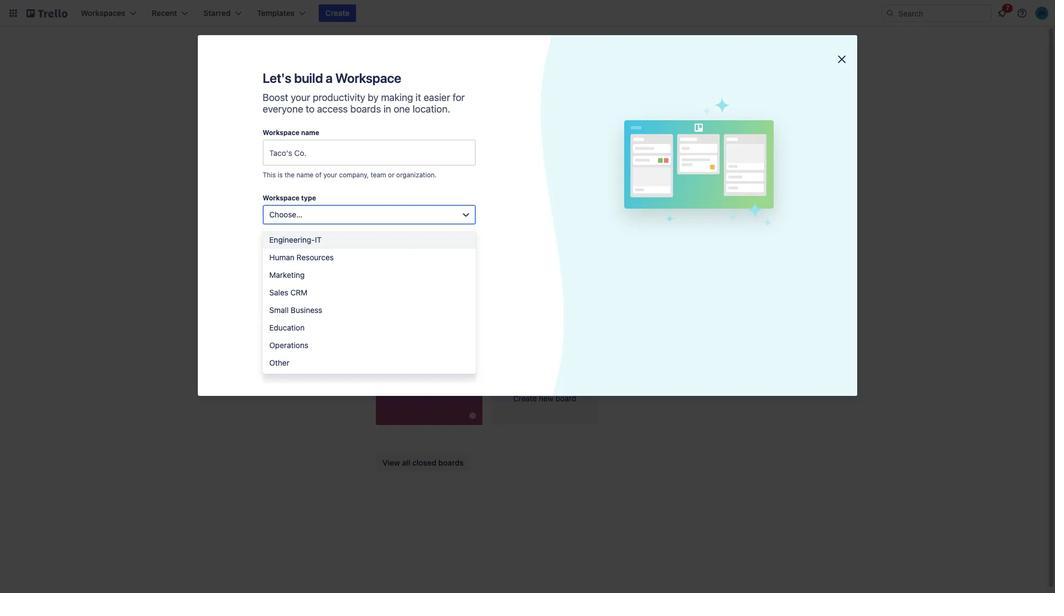Task type: vqa. For each thing, say whether or not it's contained in the screenshot.
the top the Beyond Imagination Link
yes



Task type: describe. For each thing, give the bounding box(es) containing it.
productivity
[[313, 92, 366, 103]]

1 vertical spatial miller's
[[432, 348, 463, 358]]

1 vertical spatial template
[[431, 172, 462, 182]]

create for create new board
[[514, 394, 537, 404]]

members
[[257, 224, 291, 234]]

workspace name
[[263, 129, 319, 137]]

workspace type
[[263, 194, 316, 202]]

beyond imagination for 2nd beyond imagination link from the top
[[380, 378, 465, 388]]

view all closed boards button
[[376, 454, 471, 472]]

optional
[[341, 238, 366, 246]]

0 vertical spatial unlimited
[[241, 283, 274, 292]]

get for get your members on board with a few words about your workspace.
[[263, 329, 274, 337]]

human resources
[[269, 253, 334, 262]]

create for create
[[326, 8, 350, 18]]

0 horizontal spatial template
[[530, 129, 570, 139]]

home
[[240, 97, 261, 107]]

board inside get your members on board with a few words about your workspace.
[[332, 329, 350, 337]]

trial
[[262, 324, 276, 334]]

imagination for 2nd beyond imagination link from the bottom of the page
[[415, 233, 465, 243]]

1 vertical spatial jeremy
[[398, 348, 430, 358]]

management
[[413, 129, 469, 139]]

primary element
[[0, 0, 1056, 26]]

0 vertical spatial miller's
[[269, 144, 295, 153]]

1 vertical spatial boards link
[[536, 345, 586, 362]]

community
[[546, 81, 585, 91]]

all inside button
[[402, 458, 411, 468]]

0 vertical spatial boards
[[257, 165, 282, 174]]

1 vertical spatial unlimited
[[251, 294, 283, 303]]

add image
[[341, 223, 354, 236]]

automation,
[[285, 294, 327, 303]]

workspaces
[[224, 126, 264, 134]]

highlights
[[257, 185, 293, 194]]

the right the is
[[285, 171, 295, 179]]

0 vertical spatial trello
[[524, 81, 544, 91]]

by
[[368, 92, 379, 103]]

faster
[[413, 81, 433, 91]]

0 vertical spatial template
[[459, 81, 490, 91]]

this is the name of your company, team or organization.
[[263, 171, 437, 179]]

0 vertical spatial with
[[435, 81, 450, 91]]

it
[[416, 92, 421, 103]]

0 vertical spatial jeremy
[[240, 144, 267, 153]]

boards,
[[276, 283, 303, 292]]

workspace description optional
[[263, 238, 366, 246]]

words
[[385, 329, 404, 337]]

choose…
[[269, 210, 303, 219]]

view
[[383, 458, 400, 468]]

other
[[269, 358, 290, 368]]

viewed
[[437, 210, 468, 220]]

workspace.
[[263, 340, 299, 349]]

let's build a workspace
[[263, 70, 401, 86]]

boards inside boost your productivity by making it easier for everyone to access boards in one location.
[[351, 103, 381, 115]]

recently viewed
[[398, 210, 468, 220]]

workspace for workspace type
[[263, 194, 300, 202]]

premium
[[263, 268, 296, 278]]

settings
[[257, 244, 287, 253]]

templates
[[240, 75, 277, 85]]

Search field
[[895, 5, 991, 21]]

try
[[227, 268, 238, 278]]

start free trial
[[227, 324, 276, 334]]

recently
[[398, 210, 435, 220]]

crm
[[291, 288, 308, 297]]

project management
[[380, 129, 469, 139]]

small business
[[269, 306, 323, 315]]

the inside try trello premium get unlimited boards, all the views, unlimited automation, and more.
[[315, 283, 326, 292]]

build
[[294, 70, 323, 86]]

template for simple
[[615, 117, 642, 124]]

beyond imagination for 2nd beyond imagination link from the bottom of the page
[[380, 233, 465, 243]]

jeremy miller (jeremymiller198) image
[[1036, 7, 1049, 20]]

with inside get your members on board with a few words about your workspace.
[[352, 329, 365, 337]]

sales
[[269, 288, 289, 297]]

kanban template
[[496, 129, 570, 139]]

trello inside try trello premium get unlimited boards, all the views, unlimited automation, and more.
[[240, 268, 261, 278]]

your right of
[[324, 171, 337, 179]]

members
[[291, 329, 320, 337]]

remote
[[727, 129, 760, 139]]

simple
[[612, 129, 641, 139]]

continue
[[353, 365, 386, 374]]

on
[[322, 329, 330, 337]]

2 beyond imagination link from the top
[[376, 373, 483, 426]]

1 beyond imagination link from the top
[[376, 228, 483, 281]]

in
[[384, 103, 391, 115]]

try trello premium get unlimited boards, all the views, unlimited automation, and more.
[[227, 268, 343, 314]]

marketing
[[269, 271, 305, 280]]

start
[[227, 324, 244, 334]]

views
[[257, 205, 278, 214]]

home link
[[218, 92, 358, 112]]

views,
[[227, 294, 249, 303]]

from
[[492, 81, 508, 91]]

full
[[418, 172, 429, 182]]

boost your productivity by making it easier for everyone to access boards in one location.
[[263, 92, 465, 115]]

1 beyond from the top
[[380, 233, 412, 243]]

hub
[[787, 129, 805, 139]]

of
[[316, 171, 322, 179]]

access
[[317, 103, 348, 115]]

operations
[[269, 341, 309, 350]]

view all closed boards
[[383, 458, 464, 468]]



Task type: locate. For each thing, give the bounding box(es) containing it.
browse the full template gallery
[[376, 172, 488, 182]]

1 horizontal spatial template
[[615, 117, 642, 124]]

your
[[291, 92, 310, 103], [324, 171, 337, 179], [276, 329, 289, 337], [425, 329, 439, 337]]

human
[[269, 253, 295, 262]]

templates link
[[218, 70, 358, 90]]

organization.
[[396, 171, 437, 179]]

jeremy miller's workspace down the workspace name
[[240, 144, 336, 153]]

or right community
[[587, 81, 594, 91]]

name left of
[[297, 171, 314, 179]]

0 horizontal spatial board
[[332, 329, 350, 337]]

1 vertical spatial with
[[352, 329, 365, 337]]

unlimited
[[241, 283, 274, 292], [251, 294, 283, 303]]

1 horizontal spatial get
[[263, 329, 274, 337]]

template remote team hub
[[727, 117, 805, 139]]

2 horizontal spatial a
[[452, 81, 457, 91]]

new
[[539, 394, 554, 404]]

start free trial button
[[227, 324, 276, 335]]

get going faster with a template from the trello community or
[[376, 81, 596, 91]]

0 vertical spatial get
[[376, 81, 389, 91]]

more.
[[227, 305, 247, 314]]

1 vertical spatial all
[[402, 458, 411, 468]]

1 vertical spatial boards
[[554, 349, 579, 358]]

open information menu image
[[1017, 8, 1028, 19]]

making
[[381, 92, 413, 103]]

get inside try trello premium get unlimited boards, all the views, unlimited automation, and more.
[[227, 283, 239, 292]]

1 horizontal spatial all
[[402, 458, 411, 468]]

2 beyond from the top
[[380, 378, 412, 388]]

1 horizontal spatial jeremy
[[398, 348, 430, 358]]

beyond down recently
[[380, 233, 412, 243]]

0 horizontal spatial a
[[326, 70, 333, 86]]

the right 'from'
[[510, 81, 522, 91]]

a left few
[[367, 329, 370, 337]]

2 imagination from the top
[[415, 378, 465, 388]]

1 horizontal spatial jeremy miller's workspace
[[398, 348, 512, 358]]

get right free on the bottom of page
[[263, 329, 274, 337]]

0 horizontal spatial boards link
[[218, 161, 358, 179]]

0 horizontal spatial or
[[388, 171, 395, 179]]

1 project from the left
[[380, 129, 411, 139]]

0 horizontal spatial project
[[380, 129, 411, 139]]

free
[[246, 324, 260, 334]]

1 vertical spatial workspace
[[466, 348, 512, 358]]

template right full
[[431, 172, 462, 182]]

create
[[326, 8, 350, 18], [514, 394, 537, 404]]

search image
[[886, 9, 895, 18]]

trello left community
[[524, 81, 544, 91]]

0 horizontal spatial jeremy
[[240, 144, 267, 153]]

template inside the template simple project board
[[615, 117, 642, 124]]

2 horizontal spatial template
[[731, 117, 758, 124]]

workspace
[[297, 144, 336, 153], [466, 348, 512, 358]]

this
[[263, 171, 276, 179]]

project down one
[[380, 129, 411, 139]]

members link
[[218, 220, 358, 238]]

unlimited up views,
[[241, 283, 274, 292]]

template right kanban
[[530, 129, 570, 139]]

template up for
[[459, 81, 490, 91]]

0 horizontal spatial all
[[305, 283, 313, 292]]

get inside get your members on board with a few words about your workspace.
[[263, 329, 274, 337]]

closed
[[413, 458, 437, 468]]

get for get going faster with a template from the trello community or
[[376, 81, 389, 91]]

0 horizontal spatial trello
[[240, 268, 261, 278]]

location.
[[413, 103, 450, 115]]

the up automation,
[[315, 283, 326, 292]]

jeremy miller's workspace inside jeremy miller's workspace link
[[240, 144, 336, 153]]

1 horizontal spatial boards link
[[536, 345, 586, 362]]

a right build
[[326, 70, 333, 86]]

name
[[301, 129, 319, 137], [297, 171, 314, 179]]

kanban
[[496, 129, 528, 139]]

0 horizontal spatial boards
[[257, 165, 282, 174]]

with up easier
[[435, 81, 450, 91]]

beyond
[[380, 233, 412, 243], [380, 378, 412, 388]]

beyond down continue
[[380, 378, 412, 388]]

1 vertical spatial board
[[556, 394, 577, 404]]

0 horizontal spatial boards
[[351, 103, 381, 115]]

gallery
[[464, 172, 488, 182]]

or
[[587, 81, 594, 91], [388, 171, 395, 179]]

it
[[315, 235, 322, 245]]

1 vertical spatial create
[[514, 394, 537, 404]]

for
[[453, 92, 465, 103]]

0 vertical spatial beyond
[[380, 233, 412, 243]]

jeremy
[[240, 144, 267, 153], [398, 348, 430, 358]]

template
[[459, 81, 490, 91], [431, 172, 462, 182]]

browse the full template gallery link
[[376, 172, 488, 182]]

boost
[[263, 92, 288, 103]]

boards up highlights
[[257, 165, 282, 174]]

1 beyond imagination from the top
[[380, 233, 465, 243]]

1 vertical spatial beyond imagination
[[380, 378, 465, 388]]

workspace
[[336, 70, 401, 86], [263, 129, 300, 137], [263, 194, 300, 202], [263, 238, 300, 246]]

0 vertical spatial beyond imagination link
[[376, 228, 483, 281]]

browse
[[376, 172, 402, 182]]

engineering-it
[[269, 235, 322, 245]]

team
[[762, 129, 785, 139]]

template inside template remote team hub
[[731, 117, 758, 124]]

let's
[[263, 70, 292, 86]]

workspace for workspace description optional
[[263, 238, 300, 246]]

beyond imagination link
[[376, 228, 483, 281], [376, 373, 483, 426]]

engineering-
[[269, 235, 315, 245]]

small
[[269, 306, 289, 315]]

0 vertical spatial boards link
[[218, 161, 358, 179]]

boards link up highlights 'link'
[[218, 161, 358, 179]]

0 vertical spatial name
[[301, 129, 319, 137]]

about
[[406, 329, 424, 337]]

and
[[330, 294, 343, 303]]

easier
[[424, 92, 450, 103]]

0 vertical spatial board
[[332, 329, 350, 337]]

0 vertical spatial create
[[326, 8, 350, 18]]

0 vertical spatial all
[[305, 283, 313, 292]]

1 vertical spatial jeremy miller's workspace
[[398, 348, 512, 358]]

project left board
[[643, 129, 674, 139]]

your up workspace.
[[276, 329, 289, 337]]

1 horizontal spatial create
[[514, 394, 537, 404]]

miller's
[[269, 144, 295, 153], [432, 348, 463, 358]]

0 horizontal spatial create
[[326, 8, 350, 18]]

jeremy miller's workspace
[[240, 144, 336, 153], [398, 348, 512, 358]]

1 horizontal spatial workspace
[[466, 348, 512, 358]]

0 vertical spatial jeremy miller's workspace
[[240, 144, 336, 153]]

0 vertical spatial boards
[[351, 103, 381, 115]]

board right on
[[332, 329, 350, 337]]

template for remote
[[731, 117, 758, 124]]

all up automation,
[[305, 283, 313, 292]]

team
[[371, 171, 386, 179]]

going
[[391, 81, 411, 91]]

all right the view in the left of the page
[[402, 458, 411, 468]]

template simple project board
[[612, 117, 701, 139]]

2 vertical spatial get
[[263, 329, 274, 337]]

your right the "about"
[[425, 329, 439, 337]]

1 vertical spatial get
[[227, 283, 239, 292]]

project management link
[[376, 110, 483, 163]]

beyond imagination down recently
[[380, 233, 465, 243]]

1 horizontal spatial board
[[556, 394, 577, 404]]

1 vertical spatial beyond
[[380, 378, 412, 388]]

business
[[291, 306, 323, 315]]

imagination
[[415, 233, 465, 243], [415, 378, 465, 388]]

company,
[[339, 171, 369, 179]]

board right new
[[556, 394, 577, 404]]

boards up new
[[554, 349, 579, 358]]

with left few
[[352, 329, 365, 337]]

1 horizontal spatial with
[[435, 81, 450, 91]]

project inside the template simple project board
[[643, 129, 674, 139]]

boards inside view all closed boards button
[[439, 458, 464, 468]]

all inside try trello premium get unlimited boards, all the views, unlimited automation, and more.
[[305, 283, 313, 292]]

0 horizontal spatial workspace
[[297, 144, 336, 153]]

a inside get your members on board with a few words about your workspace.
[[367, 329, 370, 337]]

jeremy miller's workspace link
[[218, 139, 358, 159]]

your inside boost your productivity by making it easier for everyone to access boards in one location.
[[291, 92, 310, 103]]

jeremy down the "about"
[[398, 348, 430, 358]]

jeremy miller's workspace down the "about"
[[398, 348, 512, 358]]

few
[[372, 329, 383, 337]]

1 vertical spatial imagination
[[415, 378, 465, 388]]

1 horizontal spatial project
[[643, 129, 674, 139]]

0 vertical spatial beyond imagination
[[380, 233, 465, 243]]

2 beyond imagination from the top
[[380, 378, 465, 388]]

education
[[269, 323, 305, 333]]

0 horizontal spatial with
[[352, 329, 365, 337]]

template up remote at the right of page
[[731, 117, 758, 124]]

the
[[510, 81, 522, 91], [285, 171, 295, 179], [404, 172, 416, 182], [315, 283, 326, 292]]

jeremy down workspaces
[[240, 144, 267, 153]]

0 horizontal spatial get
[[227, 283, 239, 292]]

one
[[394, 103, 410, 115]]

get up views,
[[227, 283, 239, 292]]

1 horizontal spatial trello
[[524, 81, 544, 91]]

1 imagination from the top
[[415, 233, 465, 243]]

1 horizontal spatial miller's
[[432, 348, 463, 358]]

0 vertical spatial workspace
[[297, 144, 336, 153]]

workspace for workspace name
[[263, 129, 300, 137]]

get your members on board with a few words about your workspace.
[[263, 329, 439, 349]]

1 vertical spatial beyond imagination link
[[376, 373, 483, 426]]

or right team
[[388, 171, 395, 179]]

everyone
[[263, 103, 303, 115]]

1 horizontal spatial boards
[[439, 458, 464, 468]]

name down to
[[301, 129, 319, 137]]

1 vertical spatial trello
[[240, 268, 261, 278]]

template
[[615, 117, 642, 124], [731, 117, 758, 124], [530, 129, 570, 139]]

settings link
[[218, 240, 358, 258]]

0 horizontal spatial jeremy miller's workspace
[[240, 144, 336, 153]]

0 vertical spatial imagination
[[415, 233, 465, 243]]

trello
[[524, 81, 544, 91], [240, 268, 261, 278]]

the left full
[[404, 172, 416, 182]]

create inside button
[[326, 8, 350, 18]]

create new board
[[514, 394, 577, 404]]

Workspace name text field
[[263, 140, 476, 166]]

get up by
[[376, 81, 389, 91]]

Our team organizes everything here. text field
[[263, 249, 476, 324]]

1 horizontal spatial a
[[367, 329, 370, 337]]

1 vertical spatial name
[[297, 171, 314, 179]]

1 horizontal spatial or
[[587, 81, 594, 91]]

your down build
[[291, 92, 310, 103]]

create button
[[319, 4, 356, 22]]

kanban template link
[[492, 110, 598, 163]]

2 project from the left
[[643, 129, 674, 139]]

boards link up new
[[536, 345, 586, 362]]

sales crm
[[269, 288, 308, 297]]

a up for
[[452, 81, 457, 91]]

0 vertical spatial or
[[587, 81, 594, 91]]

beyond imagination down the "about"
[[380, 378, 465, 388]]

unlimited up small
[[251, 294, 283, 303]]

boards left the in
[[351, 103, 381, 115]]

boards right closed
[[439, 458, 464, 468]]

board
[[676, 129, 701, 139]]

7 notifications image
[[996, 7, 1009, 20]]

1 horizontal spatial boards
[[554, 349, 579, 358]]

2 horizontal spatial get
[[376, 81, 389, 91]]

0 horizontal spatial miller's
[[269, 144, 295, 153]]

1 vertical spatial boards
[[439, 458, 464, 468]]

is
[[278, 171, 283, 179]]

template up simple
[[615, 117, 642, 124]]

imagination for 2nd beyond imagination link from the top
[[415, 378, 465, 388]]

board
[[332, 329, 350, 337], [556, 394, 577, 404]]

trello right try
[[240, 268, 261, 278]]

type
[[301, 194, 316, 202]]

continue button
[[263, 357, 476, 383]]

boards
[[351, 103, 381, 115], [439, 458, 464, 468]]

1 vertical spatial or
[[388, 171, 395, 179]]



